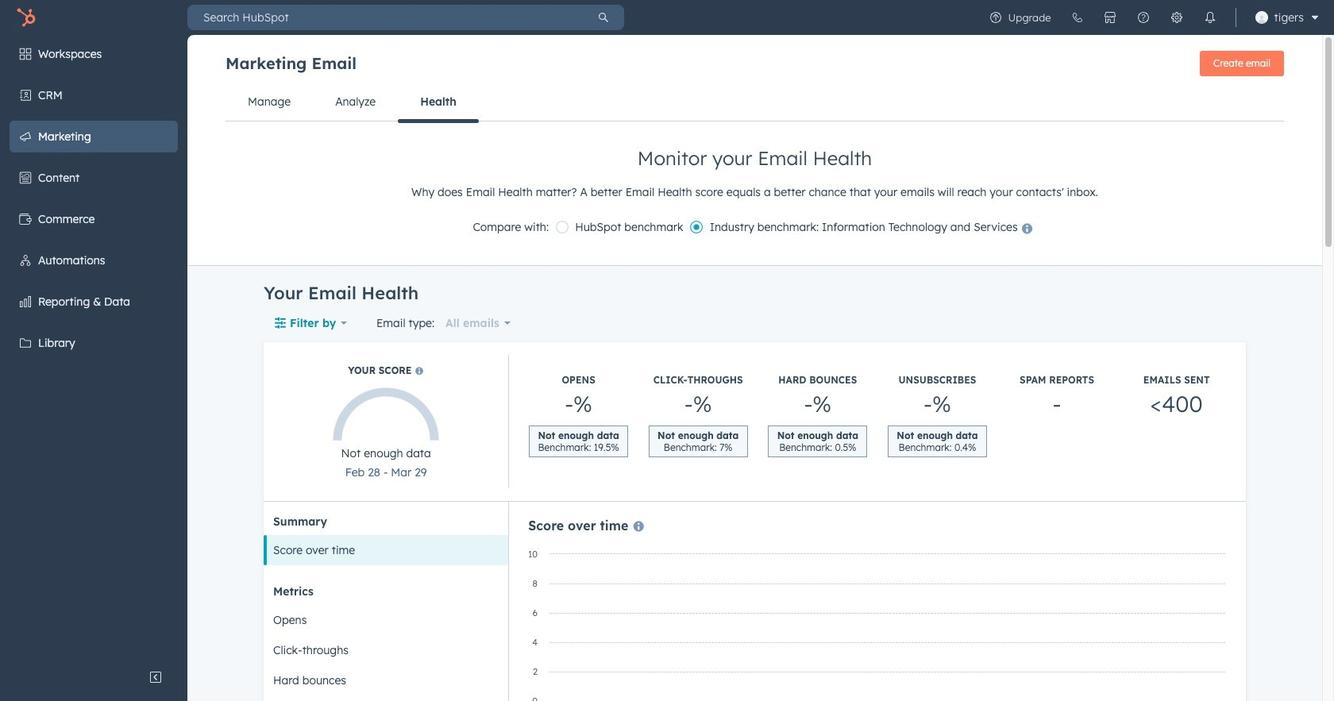 Task type: vqa. For each thing, say whether or not it's contained in the screenshot.
i
no



Task type: describe. For each thing, give the bounding box(es) containing it.
howard n/a image
[[1256, 11, 1268, 24]]

settings image
[[1171, 11, 1183, 24]]

Search HubSpot search field
[[188, 5, 583, 30]]

0 horizontal spatial menu
[[0, 35, 188, 662]]

navigation inside page section element
[[226, 83, 1285, 123]]



Task type: locate. For each thing, give the bounding box(es) containing it.
navigation
[[226, 83, 1285, 123]]

banner inside page section element
[[226, 46, 1285, 83]]

interactive chart image
[[521, 547, 1235, 702]]

notifications image
[[1204, 11, 1217, 24]]

menu
[[979, 0, 1325, 35], [0, 35, 188, 662]]

help image
[[1137, 11, 1150, 24]]

1 horizontal spatial menu
[[979, 0, 1325, 35]]

banner
[[226, 46, 1285, 83]]

page section element
[[188, 35, 1323, 265]]

marketplaces image
[[1104, 11, 1117, 24]]



